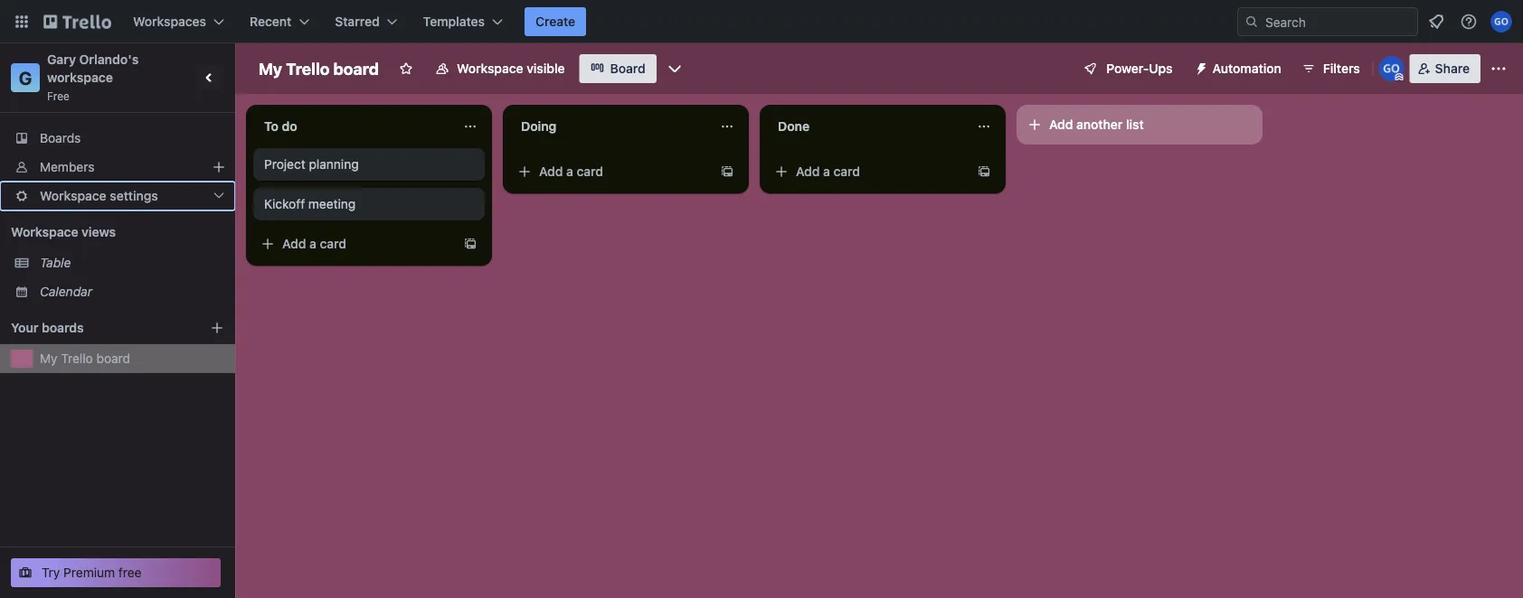 Task type: describe. For each thing, give the bounding box(es) containing it.
workspace settings button
[[0, 182, 235, 211]]

views
[[81, 225, 116, 240]]

boards link
[[0, 124, 235, 153]]

add a card button for doing
[[510, 157, 713, 186]]

add a card button for done
[[767, 157, 970, 186]]

my trello board link
[[40, 350, 224, 368]]

to
[[264, 119, 279, 134]]

create from template… image for to do
[[463, 237, 478, 251]]

table
[[40, 256, 71, 270]]

Doing text field
[[510, 112, 709, 141]]

gary
[[47, 52, 76, 67]]

members
[[40, 160, 95, 175]]

card for to do
[[320, 237, 347, 251]]

create from template… image for done
[[977, 165, 991, 179]]

add a card for doing
[[539, 164, 603, 179]]

boards
[[40, 131, 81, 146]]

my inside board name "text field"
[[259, 59, 282, 78]]

project
[[264, 157, 306, 172]]

g
[[19, 67, 32, 88]]

add a card for to do
[[282, 237, 347, 251]]

board
[[610, 61, 646, 76]]

share
[[1435, 61, 1470, 76]]

star or unstar board image
[[399, 62, 413, 76]]

workspace for workspace views
[[11, 225, 78, 240]]

open information menu image
[[1460, 13, 1478, 31]]

done
[[778, 119, 810, 134]]

a for doing
[[566, 164, 573, 179]]

project planning link
[[264, 156, 474, 174]]

workspaces button
[[122, 7, 235, 36]]

customize views image
[[666, 60, 684, 78]]

power-
[[1107, 61, 1149, 76]]

this member is an admin of this board. image
[[1396, 73, 1404, 81]]

board inside board name "text field"
[[333, 59, 379, 78]]

table link
[[40, 254, 224, 272]]

your
[[11, 321, 38, 336]]

1 vertical spatial trello
[[61, 351, 93, 366]]

try premium free button
[[11, 559, 221, 588]]

your boards
[[11, 321, 84, 336]]

card for done
[[834, 164, 860, 179]]

trello inside board name "text field"
[[286, 59, 330, 78]]

kickoff meeting link
[[264, 195, 474, 213]]

primary element
[[0, 0, 1523, 43]]

board inside my trello board link
[[96, 351, 130, 366]]

workspace settings
[[40, 189, 158, 204]]

automation button
[[1187, 54, 1292, 83]]

boards
[[42, 321, 84, 336]]

kickoff meeting
[[264, 197, 356, 212]]

settings
[[110, 189, 158, 204]]

calendar link
[[40, 283, 224, 301]]

list
[[1126, 117, 1144, 132]]



Task type: locate. For each thing, give the bounding box(es) containing it.
1 vertical spatial board
[[96, 351, 130, 366]]

Board name text field
[[250, 54, 388, 83]]

add another list button
[[1017, 105, 1263, 145]]

members link
[[0, 153, 235, 182]]

gary orlando's workspace free
[[47, 52, 142, 102]]

To do text field
[[253, 112, 452, 141]]

free
[[118, 566, 142, 581]]

1 horizontal spatial my
[[259, 59, 282, 78]]

0 vertical spatial create from template… image
[[977, 165, 991, 179]]

workspace visible
[[457, 61, 565, 76]]

2 horizontal spatial add a card button
[[767, 157, 970, 186]]

1 horizontal spatial add a card button
[[510, 157, 713, 186]]

templates
[[423, 14, 485, 29]]

add left another
[[1049, 117, 1073, 132]]

filters button
[[1296, 54, 1366, 83]]

workspace for workspace visible
[[457, 61, 523, 76]]

a for done
[[823, 164, 830, 179]]

a down kickoff meeting at the top of the page
[[309, 237, 317, 251]]

add a card button down doing text box
[[510, 157, 713, 186]]

a down done text box
[[823, 164, 830, 179]]

add board image
[[210, 321, 224, 336]]

g link
[[11, 63, 40, 92]]

0 horizontal spatial my trello board
[[40, 351, 130, 366]]

0 horizontal spatial a
[[309, 237, 317, 251]]

recent
[[250, 14, 292, 29]]

1 horizontal spatial card
[[577, 164, 603, 179]]

filters
[[1323, 61, 1360, 76]]

0 vertical spatial my trello board
[[259, 59, 379, 78]]

gary orlando (garyorlando) image
[[1491, 11, 1513, 33]]

doing
[[521, 119, 557, 134]]

card down 'meeting'
[[320, 237, 347, 251]]

my trello board down your boards with 1 items element
[[40, 351, 130, 366]]

add down done
[[796, 164, 820, 179]]

workspace
[[457, 61, 523, 76], [40, 189, 106, 204], [11, 225, 78, 240]]

0 vertical spatial my
[[259, 59, 282, 78]]

2 vertical spatial workspace
[[11, 225, 78, 240]]

add for doing
[[539, 164, 563, 179]]

trello down boards
[[61, 351, 93, 366]]

add a card
[[539, 164, 603, 179], [796, 164, 860, 179], [282, 237, 347, 251]]

search image
[[1245, 14, 1259, 29]]

power-ups
[[1107, 61, 1173, 76]]

planning
[[309, 157, 359, 172]]

1 horizontal spatial create from template… image
[[977, 165, 991, 179]]

my down "recent"
[[259, 59, 282, 78]]

workspace views
[[11, 225, 116, 240]]

Search field
[[1259, 8, 1418, 35]]

a down doing text box
[[566, 164, 573, 179]]

2 horizontal spatial card
[[834, 164, 860, 179]]

project planning
[[264, 157, 359, 172]]

Done text field
[[767, 112, 966, 141]]

show menu image
[[1490, 60, 1508, 78]]

create from template… image
[[977, 165, 991, 179], [463, 237, 478, 251]]

add for done
[[796, 164, 820, 179]]

board down your boards with 1 items element
[[96, 351, 130, 366]]

add a card button
[[510, 157, 713, 186], [767, 157, 970, 186], [253, 230, 456, 259]]

add a card for done
[[796, 164, 860, 179]]

my trello board
[[259, 59, 379, 78], [40, 351, 130, 366]]

workspace for workspace settings
[[40, 189, 106, 204]]

another
[[1077, 117, 1123, 132]]

1 horizontal spatial add a card
[[539, 164, 603, 179]]

1 horizontal spatial a
[[566, 164, 573, 179]]

workspace inside 'popup button'
[[40, 189, 106, 204]]

visible
[[527, 61, 565, 76]]

1 vertical spatial create from template… image
[[463, 237, 478, 251]]

workspace up table
[[11, 225, 78, 240]]

add a card down kickoff meeting at the top of the page
[[282, 237, 347, 251]]

add a card button down done text box
[[767, 157, 970, 186]]

0 vertical spatial board
[[333, 59, 379, 78]]

2 horizontal spatial add a card
[[796, 164, 860, 179]]

workspace visible button
[[424, 54, 576, 83]]

orlando's
[[79, 52, 139, 67]]

recent button
[[239, 7, 321, 36]]

my trello board inside board name "text field"
[[259, 59, 379, 78]]

trello down recent 'popup button'
[[286, 59, 330, 78]]

switch to… image
[[13, 13, 31, 31]]

board down starred
[[333, 59, 379, 78]]

1 horizontal spatial my trello board
[[259, 59, 379, 78]]

card down done text box
[[834, 164, 860, 179]]

1 horizontal spatial board
[[333, 59, 379, 78]]

a for to do
[[309, 237, 317, 251]]

premium
[[63, 566, 115, 581]]

card for doing
[[577, 164, 603, 179]]

create button
[[525, 7, 586, 36]]

0 horizontal spatial add a card
[[282, 237, 347, 251]]

add down kickoff
[[282, 237, 306, 251]]

1 vertical spatial workspace
[[40, 189, 106, 204]]

2 horizontal spatial a
[[823, 164, 830, 179]]

add a card button down kickoff meeting link
[[253, 230, 456, 259]]

create
[[536, 14, 575, 29]]

0 horizontal spatial my
[[40, 351, 57, 366]]

ups
[[1149, 61, 1173, 76]]

sm image
[[1187, 54, 1213, 80]]

my down your boards
[[40, 351, 57, 366]]

board
[[333, 59, 379, 78], [96, 351, 130, 366]]

gary orlando's workspace link
[[47, 52, 142, 85]]

workspace
[[47, 70, 113, 85]]

0 horizontal spatial add a card button
[[253, 230, 456, 259]]

starred
[[335, 14, 380, 29]]

0 horizontal spatial card
[[320, 237, 347, 251]]

add down doing
[[539, 164, 563, 179]]

0 horizontal spatial board
[[96, 351, 130, 366]]

1 vertical spatial my trello board
[[40, 351, 130, 366]]

0 vertical spatial workspace
[[457, 61, 523, 76]]

to do
[[264, 119, 297, 134]]

add another list
[[1049, 117, 1144, 132]]

add
[[1049, 117, 1073, 132], [539, 164, 563, 179], [796, 164, 820, 179], [282, 237, 306, 251]]

templates button
[[412, 7, 514, 36]]

try premium free
[[42, 566, 142, 581]]

card down doing text box
[[577, 164, 603, 179]]

workspace navigation collapse icon image
[[197, 65, 223, 90]]

a
[[566, 164, 573, 179], [823, 164, 830, 179], [309, 237, 317, 251]]

add inside add another list button
[[1049, 117, 1073, 132]]

back to home image
[[43, 7, 111, 36]]

workspace inside button
[[457, 61, 523, 76]]

power-ups button
[[1070, 54, 1184, 83]]

share button
[[1410, 54, 1481, 83]]

gary orlando (garyorlando) image
[[1379, 56, 1405, 81]]

1 vertical spatial my
[[40, 351, 57, 366]]

meeting
[[308, 197, 356, 212]]

add a card button for to do
[[253, 230, 456, 259]]

workspace down members
[[40, 189, 106, 204]]

your boards with 1 items element
[[11, 318, 183, 339]]

starred button
[[324, 7, 409, 36]]

card
[[577, 164, 603, 179], [834, 164, 860, 179], [320, 237, 347, 251]]

workspace down the templates dropdown button
[[457, 61, 523, 76]]

try
[[42, 566, 60, 581]]

automation
[[1213, 61, 1282, 76]]

add for to do
[[282, 237, 306, 251]]

my
[[259, 59, 282, 78], [40, 351, 57, 366]]

0 horizontal spatial create from template… image
[[463, 237, 478, 251]]

board link
[[580, 54, 657, 83]]

kickoff
[[264, 197, 305, 212]]

create from template… image
[[720, 165, 735, 179]]

do
[[282, 119, 297, 134]]

my trello board down starred
[[259, 59, 379, 78]]

0 horizontal spatial trello
[[61, 351, 93, 366]]

add a card down done
[[796, 164, 860, 179]]

calendar
[[40, 285, 92, 299]]

workspaces
[[133, 14, 206, 29]]

free
[[47, 90, 70, 102]]

add a card down doing
[[539, 164, 603, 179]]

0 vertical spatial trello
[[286, 59, 330, 78]]

1 horizontal spatial trello
[[286, 59, 330, 78]]

0 notifications image
[[1426, 11, 1447, 33]]

trello
[[286, 59, 330, 78], [61, 351, 93, 366]]



Task type: vqa. For each thing, say whether or not it's contained in the screenshot.
This Member Is An Admin Of This Workspace. icon
no



